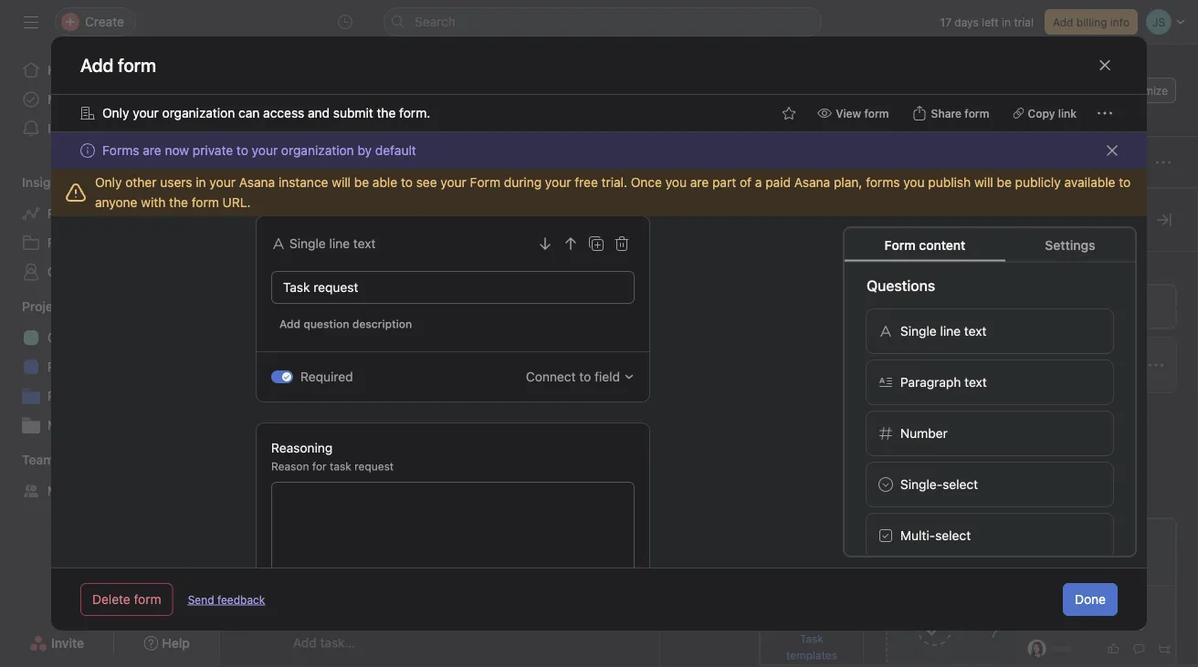 Task type: locate. For each thing, give the bounding box(es) containing it.
1 horizontal spatial organization
[[281, 143, 354, 158]]

delete form button
[[80, 584, 173, 616]]

organization up instance
[[281, 143, 354, 158]]

2 vertical spatial add task… button
[[293, 633, 355, 653]]

1 horizontal spatial task
[[330, 460, 351, 473]]

asana
[[239, 175, 275, 190], [794, 175, 830, 190]]

task inside 'task templates'
[[800, 633, 824, 646]]

to right private
[[236, 143, 248, 158]]

once
[[631, 175, 662, 190]]

my for my tasks
[[47, 92, 65, 107]]

0 vertical spatial project
[[149, 330, 191, 345]]

select for multi-
[[935, 528, 971, 543]]

organization
[[162, 105, 235, 121], [281, 143, 354, 158]]

paragraph text
[[900, 374, 987, 390]]

add inside "header to do" tree grid
[[293, 466, 317, 481]]

plan inside the cross-functional project plan
[[920, 368, 945, 383]]

1 vertical spatial form
[[885, 237, 916, 253]]

tasks inside global element
[[69, 92, 100, 107]]

in inside only other users in your asana instance will be able to see your form during your free trial.  once you are part of a paid asana plan, forms you publish will be publicly available to anyone with the form url.
[[196, 175, 206, 190]]

reporting
[[47, 206, 105, 221]]

delete form
[[92, 592, 161, 607]]

customize up form content on the top right of the page
[[886, 209, 973, 231]]

plan inside projects element
[[194, 330, 219, 345]]

you up assignee
[[666, 175, 687, 190]]

project
[[149, 330, 191, 345], [1021, 347, 1063, 363]]

add inside "button"
[[1053, 16, 1073, 28]]

tasks left from
[[1054, 473, 1085, 488]]

are up assignee
[[690, 175, 709, 190]]

2 you from the left
[[903, 175, 925, 190]]

1 vertical spatial add task… button
[[293, 464, 355, 484]]

tasks
[[69, 92, 100, 107], [1054, 473, 1085, 488]]

completed checkbox for the draft project brief text box
[[266, 364, 288, 386]]

add form dialog
[[51, 0, 1147, 668]]

my up inbox
[[47, 92, 65, 107]]

the right the list
[[377, 105, 396, 121]]

completed image
[[266, 364, 288, 386]]

0 vertical spatial collapse task list for this section image
[[247, 328, 262, 342]]

0 vertical spatial tasks
[[69, 92, 100, 107]]

Schedule kickoff meeting text field
[[289, 399, 447, 417]]

0 vertical spatial forms
[[102, 143, 139, 158]]

do
[[291, 326, 309, 344]]

my down team
[[47, 484, 65, 499]]

None text field
[[297, 61, 545, 94]]

0 vertical spatial text
[[353, 236, 376, 251]]

1 completed checkbox from the top
[[266, 364, 288, 386]]

collapse task list for this section image
[[247, 328, 262, 342], [247, 511, 262, 525]]

reason
[[271, 460, 309, 473]]

0 horizontal spatial forms
[[102, 143, 139, 158]]

0 vertical spatial task
[[288, 156, 310, 169]]

completed image up reason
[[266, 430, 288, 452]]

forms inside add form "dialog"
[[102, 143, 139, 158]]

connect to field button
[[526, 367, 635, 387]]

a right from
[[1119, 473, 1126, 488]]

task inside row
[[246, 199, 269, 212]]

2 add task… from the top
[[293, 466, 355, 481]]

Completed checkbox
[[266, 364, 288, 386], [266, 397, 288, 419]]

your left free at the left of page
[[545, 175, 571, 190]]

1 asana from the left
[[239, 175, 275, 190]]

1 vertical spatial project
[[1021, 347, 1063, 363]]

1 inside button
[[454, 401, 459, 414]]

1 vertical spatial add task…
[[293, 466, 355, 481]]

projects
[[22, 299, 72, 314]]

1
[[101, 389, 106, 404], [454, 401, 459, 414]]

the
[[377, 105, 396, 121], [169, 195, 188, 210]]

left
[[982, 16, 999, 28]]

asana up date
[[794, 175, 830, 190]]

1 add task… row from the top
[[220, 273, 1198, 308]]

share down js button at right
[[931, 107, 962, 120]]

form right view on the top right of the page
[[864, 107, 889, 120]]

your up url.
[[210, 175, 236, 190]]

select for single-
[[943, 477, 978, 492]]

1 up share timeline with teammates cell
[[454, 401, 459, 414]]

my left first
[[47, 418, 65, 433]]

completed image down completed image
[[266, 397, 288, 419]]

of
[[740, 175, 752, 190]]

delete
[[92, 592, 130, 607]]

0 vertical spatial task
[[246, 199, 269, 212]]

2 vertical spatial task
[[1012, 538, 1040, 556]]

0 vertical spatial line
[[329, 236, 350, 251]]

2 asana from the left
[[794, 175, 830, 190]]

my inside 'link'
[[47, 484, 65, 499]]

form inside button
[[134, 592, 161, 607]]

1 horizontal spatial tasks
[[1054, 473, 1085, 488]]

done down template
[[1075, 592, 1106, 607]]

form right "delete"
[[134, 592, 161, 607]]

plan up number
[[920, 368, 945, 383]]

insights
[[22, 175, 70, 190]]

0 horizontal spatial task
[[288, 156, 310, 169]]

collapse task list for this section image for untitled section
[[247, 243, 262, 258]]

form left url.
[[192, 195, 219, 210]]

1 vertical spatial collapse task list for this section image
[[247, 511, 262, 525]]

1 collapse task list for this section image from the top
[[247, 243, 262, 258]]

1 vertical spatial collapse task list for this section image
[[247, 595, 262, 610]]

1 horizontal spatial the
[[377, 105, 396, 121]]

0 horizontal spatial line
[[329, 236, 350, 251]]

publish
[[928, 175, 971, 190]]

completed checkbox for schedule kickoff meeting text box
[[266, 397, 288, 419]]

0 horizontal spatial cross-
[[47, 330, 87, 345]]

1 down project1 link
[[101, 389, 106, 404]]

list image
[[253, 67, 275, 89]]

add task template button
[[885, 518, 1178, 668]]

forms
[[102, 143, 139, 158], [886, 259, 929, 276]]

reasoning
[[271, 441, 333, 456]]

in
[[1002, 16, 1011, 28], [196, 175, 206, 190]]

single down "add form"
[[900, 323, 937, 338]]

0 horizontal spatial organization
[[162, 105, 235, 121]]

collapse task list for this section image right 'send'
[[247, 595, 262, 610]]

line down "add form"
[[940, 323, 961, 338]]

functional up project1 link
[[87, 330, 146, 345]]

1 horizontal spatial 1
[[454, 401, 459, 414]]

cell
[[659, 358, 769, 392], [659, 391, 769, 425]]

you
[[666, 175, 687, 190], [903, 175, 925, 190]]

will right instance
[[332, 175, 351, 190]]

completed checkbox inside schedule kickoff meeting cell
[[266, 397, 288, 419]]

0 vertical spatial share
[[1037, 84, 1067, 97]]

global element
[[0, 45, 219, 154]]

share timeline with teammates cell
[[220, 424, 660, 458]]

0 horizontal spatial be
[[354, 175, 369, 190]]

1 horizontal spatial cross-functional project plan
[[920, 347, 1063, 383]]

collapse task list for this section image for done
[[247, 595, 262, 610]]

for
[[312, 460, 327, 473]]

1 horizontal spatial done
[[1075, 592, 1106, 607]]

a right of
[[755, 175, 762, 190]]

1 vertical spatial task
[[800, 633, 824, 646]]

2 task… from the top
[[320, 466, 355, 481]]

1 horizontal spatial share
[[1037, 84, 1067, 97]]

single line text down "add form"
[[900, 323, 987, 338]]

my inside global element
[[47, 92, 65, 107]]

task right for
[[330, 460, 351, 473]]

customize button
[[1091, 78, 1176, 103]]

done inside button
[[1075, 592, 1106, 607]]

in right left
[[1002, 16, 1011, 28]]

portfolios link
[[11, 228, 208, 258]]

functional inside the cross-functional project plan
[[959, 347, 1018, 363]]

1 my from the top
[[47, 92, 65, 107]]

0 vertical spatial only
[[102, 105, 129, 121]]

status
[[994, 199, 1027, 212]]

will right publish in the top right of the page
[[974, 175, 993, 190]]

only down home link
[[102, 105, 129, 121]]

in right the users
[[196, 175, 206, 190]]

cross- inside the cross-functional project plan
[[920, 347, 959, 363]]

only inside only other users in your asana instance will be able to see your form during your free trial.  once you are part of a paid asana plan, forms you publish will be publicly available to anyone with the form url.
[[95, 175, 122, 190]]

0 horizontal spatial form
[[470, 175, 500, 190]]

1 vertical spatial tasks
[[1054, 473, 1085, 488]]

0 horizontal spatial will
[[332, 175, 351, 190]]

project for cross-functional project plan link
[[149, 330, 191, 345]]

1 vertical spatial in
[[196, 175, 206, 190]]

1 vertical spatial select
[[935, 528, 971, 543]]

1 vertical spatial share
[[931, 107, 962, 120]]

doing button
[[271, 501, 311, 534]]

your
[[133, 105, 159, 121], [252, 143, 278, 158], [210, 175, 236, 190], [441, 175, 467, 190], [545, 175, 571, 190]]

1 add task… from the top
[[293, 283, 355, 298]]

the down the users
[[169, 195, 188, 210]]

only for only other users in your asana instance will be able to see your form during your free trial.  once you are part of a paid asana plan, forms you publish will be publicly available to anyone with the form url.
[[95, 175, 122, 190]]

hide sidebar image
[[24, 15, 38, 29]]

name
[[272, 199, 301, 212]]

due
[[776, 199, 797, 212]]

form for share form
[[965, 107, 990, 120]]

single line text down the name
[[290, 236, 376, 251]]

0 vertical spatial task…
[[320, 283, 355, 298]]

to do
[[271, 326, 309, 344]]

1 horizontal spatial asana
[[794, 175, 830, 190]]

1 vertical spatial my
[[47, 418, 65, 433]]

form
[[864, 107, 889, 120], [965, 107, 990, 120], [192, 195, 219, 210], [948, 299, 975, 314], [134, 592, 161, 607]]

2 vertical spatial text
[[965, 374, 987, 390]]

0 horizontal spatial are
[[143, 143, 161, 158]]

functional for cross-functional project plan link
[[87, 330, 146, 345]]

1 vertical spatial single line text
[[900, 323, 987, 338]]

text right paragraph
[[965, 374, 987, 390]]

overview link
[[246, 112, 317, 132]]

functional inside projects element
[[87, 330, 146, 345]]

inbox link
[[11, 114, 208, 143]]

part
[[712, 175, 736, 190]]

single down the name
[[290, 236, 326, 251]]

in for users
[[196, 175, 206, 190]]

tasks down home
[[69, 92, 100, 107]]

be left able
[[354, 175, 369, 190]]

0 vertical spatial a
[[755, 175, 762, 190]]

workspace
[[69, 484, 132, 499]]

default
[[375, 143, 416, 158]]

description
[[352, 318, 412, 331]]

0 horizontal spatial share
[[931, 107, 962, 120]]

task up instance
[[288, 156, 310, 169]]

1 horizontal spatial customize
[[1114, 84, 1168, 97]]

to left the see
[[401, 175, 413, 190]]

to left field
[[579, 369, 591, 384]]

1 horizontal spatial in
[[1002, 16, 1011, 28]]

1 vertical spatial task
[[330, 460, 351, 473]]

1 vertical spatial a
[[1119, 473, 1126, 488]]

completed image for share timeline with teammates text field
[[266, 430, 288, 452]]

doing
[[271, 509, 311, 526]]

list
[[353, 115, 375, 130]]

free
[[575, 175, 598, 190]]

0 vertical spatial the
[[377, 105, 396, 121]]

0 vertical spatial form
[[470, 175, 500, 190]]

form left copy
[[965, 107, 990, 120]]

1 horizontal spatial done button
[[1063, 584, 1118, 616]]

form down the 'priority'
[[885, 237, 916, 253]]

select down task templates
[[943, 477, 978, 492]]

collapse task list for this section image left untitled
[[247, 243, 262, 258]]

2 completed image from the top
[[266, 430, 288, 452]]

1 horizontal spatial be
[[997, 175, 1012, 190]]

rules for to do image
[[314, 328, 329, 342]]

completed checkbox down completed image
[[266, 397, 288, 419]]

text down able
[[353, 236, 376, 251]]

cross-functional project plan down add form button on the top right of page
[[920, 347, 1063, 383]]

completed checkbox down the to
[[266, 364, 288, 386]]

0 horizontal spatial functional
[[87, 330, 146, 345]]

add billing info button
[[1045, 9, 1138, 35]]

1 horizontal spatial are
[[690, 175, 709, 190]]

1 vertical spatial cross-
[[920, 347, 959, 363]]

you up the 'priority'
[[903, 175, 925, 190]]

project for cross-functional project plan button
[[1021, 347, 1063, 363]]

0 vertical spatial in
[[1002, 16, 1011, 28]]

0 vertical spatial single
[[290, 236, 326, 251]]

be up status
[[997, 175, 1012, 190]]

3 task… from the top
[[320, 636, 355, 651]]

workflow link
[[670, 112, 741, 132]]

plan left the to
[[194, 330, 219, 345]]

copy form link image
[[1123, 358, 1138, 373]]

1 vertical spatial completed image
[[266, 430, 288, 452]]

0 vertical spatial add task… row
[[220, 273, 1198, 308]]

task…
[[320, 283, 355, 298], [320, 466, 355, 481], [320, 636, 355, 651]]

task for task name
[[246, 199, 269, 212]]

switch
[[271, 371, 293, 384]]

3 add task… from the top
[[293, 636, 355, 651]]

cross- inside projects element
[[47, 330, 87, 345]]

0 vertical spatial completed image
[[266, 397, 288, 419]]

form left the during
[[470, 175, 500, 190]]

1 vertical spatial line
[[940, 323, 961, 338]]

done button down template
[[1063, 584, 1118, 616]]

1 vertical spatial the
[[169, 195, 188, 210]]

task… inside "header to do" tree grid
[[320, 466, 355, 481]]

1 task… from the top
[[320, 283, 355, 298]]

0 vertical spatial functional
[[87, 330, 146, 345]]

text down "add form"
[[964, 323, 987, 338]]

0 vertical spatial completed checkbox
[[266, 364, 288, 386]]

1 horizontal spatial plan
[[920, 368, 945, 383]]

1 vertical spatial completed checkbox
[[266, 397, 288, 419]]

add task template
[[981, 538, 1104, 556]]

cross-functional project plan up project1 link
[[47, 330, 219, 345]]

task for task templates
[[800, 633, 824, 646]]

2 vertical spatial my
[[47, 484, 65, 499]]

1 cell from the top
[[659, 358, 769, 392]]

3 my from the top
[[47, 484, 65, 499]]

cross- for cross-functional project plan button
[[920, 347, 959, 363]]

form.
[[399, 105, 430, 121]]

plan for cross-functional project plan button
[[920, 368, 945, 383]]

1 vertical spatial forms
[[886, 259, 929, 276]]

insights element
[[0, 166, 219, 290]]

share button
[[1014, 78, 1075, 103]]

add task… for done
[[293, 636, 355, 651]]

0 horizontal spatial done
[[271, 594, 307, 611]]

1 button
[[451, 399, 478, 417]]

asana up the task name
[[239, 175, 275, 190]]

task left template
[[1012, 538, 1040, 556]]

cross- up the project1
[[47, 330, 87, 345]]

collapse task list for this section image left doing
[[247, 511, 262, 525]]

share inside add form "dialog"
[[931, 107, 962, 120]]

forms up questions at right
[[886, 259, 929, 276]]

add to starred image
[[782, 106, 797, 121]]

text
[[353, 236, 376, 251], [964, 323, 987, 338], [965, 374, 987, 390]]

search
[[415, 14, 456, 29]]

select down template. at the bottom
[[935, 528, 971, 543]]

duplicate this question image
[[589, 237, 604, 251]]

0 vertical spatial my
[[47, 92, 65, 107]]

0 vertical spatial customize
[[1114, 84, 1168, 97]]

home link
[[11, 56, 208, 85]]

inbox
[[47, 121, 79, 136]]

3 add task… row from the top
[[220, 626, 1198, 660]]

cross-functional project plan inside cross-functional project plan button
[[920, 347, 1063, 383]]

2 cell from the top
[[659, 391, 769, 425]]

1 be from the left
[[354, 175, 369, 190]]

functional
[[87, 330, 146, 345], [959, 347, 1018, 363]]

completed image
[[266, 397, 288, 419], [266, 430, 288, 452]]

task left the name
[[246, 199, 269, 212]]

1 row
[[220, 391, 1198, 425]]

category
[[1102, 199, 1150, 212]]

1 vertical spatial single
[[900, 323, 937, 338]]

plan,
[[834, 175, 863, 190]]

tasks inside quickly create standardized tasks from a template.
[[1054, 473, 1085, 488]]

collapse task list for this section image left the to
[[247, 328, 262, 342]]

1 completed image from the top
[[266, 397, 288, 419]]

a
[[755, 175, 762, 190], [1119, 473, 1126, 488]]

completed image for schedule kickoff meeting text box
[[266, 397, 288, 419]]

project1
[[47, 359, 95, 374]]

3 add task… button from the top
[[293, 633, 355, 653]]

project up project1 link
[[149, 330, 191, 345]]

1 vertical spatial customize
[[886, 209, 973, 231]]

forms up other
[[102, 143, 139, 158]]

functional for cross-functional project plan button
[[959, 347, 1018, 363]]

cross- up paragraph text in the right bottom of the page
[[920, 347, 959, 363]]

share form
[[931, 107, 990, 120]]

2 completed checkbox from the top
[[266, 397, 288, 419]]

completed image inside share timeline with teammates cell
[[266, 430, 288, 452]]

done button right feedback
[[271, 586, 307, 619]]

add form
[[80, 54, 156, 76]]

my inside projects element
[[47, 418, 65, 433]]

form down content
[[948, 299, 975, 314]]

cross-functional project plan inside cross-functional project plan link
[[47, 330, 219, 345]]

2 my from the top
[[47, 418, 65, 433]]

share up copy link
[[1037, 84, 1067, 97]]

close details image
[[1157, 213, 1172, 227]]

goals link
[[11, 258, 208, 287]]

0 vertical spatial cross-functional project plan
[[47, 330, 219, 345]]

2 vertical spatial add task…
[[293, 636, 355, 651]]

task up templates
[[800, 633, 824, 646]]

request
[[354, 460, 394, 473]]

row
[[220, 188, 1198, 222], [242, 221, 1198, 223], [220, 358, 1198, 392], [220, 424, 1198, 458], [220, 541, 1198, 575]]

1 vertical spatial only
[[95, 175, 122, 190]]

2 collapse task list for this section image from the top
[[247, 595, 262, 610]]

functional up paragraph text in the right bottom of the page
[[959, 347, 1018, 363]]

collapse task list for this section image
[[247, 243, 262, 258], [247, 595, 262, 610]]

only up anyone
[[95, 175, 122, 190]]

customize inside dropdown button
[[1114, 84, 1168, 97]]

completed checkbox inside the draft project brief cell
[[266, 364, 288, 386]]

0 horizontal spatial a
[[755, 175, 762, 190]]

send
[[188, 594, 214, 606]]

paragraph
[[900, 374, 961, 390]]

cross-functional project plan for cross-functional project plan button
[[920, 347, 1063, 383]]

organization up private
[[162, 105, 235, 121]]

0 horizontal spatial done button
[[271, 586, 307, 619]]

add task… button
[[293, 281, 355, 301], [293, 464, 355, 484], [293, 633, 355, 653]]

0 vertical spatial single line text
[[290, 236, 376, 251]]

send feedback link
[[188, 592, 265, 608]]

1 vertical spatial plan
[[920, 368, 945, 383]]

during
[[504, 175, 542, 190]]

project down add form button on the top right of page
[[1021, 347, 1063, 363]]

1 horizontal spatial you
[[903, 175, 925, 190]]

1 horizontal spatial functional
[[959, 347, 1018, 363]]

1 vertical spatial organization
[[281, 143, 354, 158]]

only for only your organization can access and submit the form.
[[102, 105, 129, 121]]

task name
[[246, 199, 301, 212]]

done right feedback
[[271, 594, 307, 611]]

1 add task… button from the top
[[293, 281, 355, 301]]

be
[[354, 175, 369, 190], [997, 175, 1012, 190]]

0 vertical spatial select
[[943, 477, 978, 492]]

line right untitled
[[329, 236, 350, 251]]

add task… for untitled section
[[293, 283, 355, 298]]

customize up close icon
[[1114, 84, 1168, 97]]

form for add form
[[948, 299, 975, 314]]

done for done button in add form "dialog"
[[1075, 592, 1106, 607]]

cross-functional project plan for cross-functional project plan link
[[47, 330, 219, 345]]

add task… row
[[220, 273, 1198, 308], [220, 457, 1198, 490], [220, 626, 1198, 660]]

to
[[271, 326, 287, 344]]

1 horizontal spatial project
[[1021, 347, 1063, 363]]

task
[[246, 199, 269, 212], [800, 633, 824, 646]]

view form button
[[809, 100, 897, 126]]

are left now
[[143, 143, 161, 158]]

completed image inside schedule kickoff meeting cell
[[266, 397, 288, 419]]

1 horizontal spatial single line text
[[900, 323, 987, 338]]

my first portfolio
[[47, 418, 145, 433]]

forms
[[866, 175, 900, 190]]

your down add form
[[133, 105, 159, 121]]

share for share form
[[931, 107, 962, 120]]

project inside the cross-functional project plan
[[1021, 347, 1063, 363]]

task for add task template
[[1012, 538, 1040, 556]]

1 vertical spatial task…
[[320, 466, 355, 481]]

add task… row for done
[[220, 626, 1198, 660]]

0 horizontal spatial cross-functional project plan
[[47, 330, 219, 345]]

0 vertical spatial cross-
[[47, 330, 87, 345]]

0 horizontal spatial plan
[[194, 330, 219, 345]]

schedule kickoff meeting cell
[[220, 391, 660, 425]]

0 horizontal spatial task
[[246, 199, 269, 212]]

line
[[329, 236, 350, 251], [940, 323, 961, 338]]

header to do tree grid
[[220, 358, 1198, 490]]

add task… button for done
[[293, 633, 355, 653]]



Task type: vqa. For each thing, say whether or not it's contained in the screenshot.
'Hide' dropdown button
no



Task type: describe. For each thing, give the bounding box(es) containing it.
add question description
[[279, 318, 412, 331]]

17 days left in trial
[[940, 16, 1034, 28]]

draft project brief cell
[[220, 358, 660, 392]]

cross- for cross-functional project plan link
[[47, 330, 87, 345]]

number
[[900, 426, 948, 441]]

with
[[141, 195, 166, 210]]

by
[[358, 143, 372, 158]]

cell for schedule kickoff meeting cell
[[659, 391, 769, 425]]

forms are now private to your organization by default
[[102, 143, 416, 158]]

0 vertical spatial organization
[[162, 105, 235, 121]]

the inside only other users in your asana instance will be able to see your form during your free trial.  once you are part of a paid asana plan, forms you publish will be publicly available to anyone with the form url.
[[169, 195, 188, 210]]

my workspace
[[47, 484, 132, 499]]

section
[[329, 242, 379, 259]]

add form button
[[886, 284, 1177, 330]]

copy
[[1028, 107, 1055, 120]]

home
[[47, 63, 82, 78]]

assignee
[[668, 199, 715, 212]]

1 collapse task list for this section image from the top
[[247, 328, 262, 342]]

team button
[[0, 451, 54, 469]]

timeline
[[506, 115, 557, 130]]

1 horizontal spatial single
[[900, 323, 937, 338]]

available
[[1064, 175, 1116, 190]]

remove field image
[[615, 237, 629, 251]]

insights button
[[0, 174, 70, 192]]

js button
[[930, 79, 952, 101]]

1 vertical spatial text
[[964, 323, 987, 338]]

connect to field
[[526, 369, 620, 384]]

2 add task… button from the top
[[293, 464, 355, 484]]

required
[[300, 369, 353, 384]]

1 you from the left
[[666, 175, 687, 190]]

access
[[263, 105, 304, 121]]

0 horizontal spatial single
[[290, 236, 326, 251]]

workflow
[[684, 115, 741, 130]]

search list box
[[384, 7, 822, 37]]

a inside only other users in your asana instance will be able to see your form during your free trial.  once you are part of a paid asana plan, forms you publish will be publicly available to anyone with the form url.
[[755, 175, 762, 190]]

share for share
[[1037, 84, 1067, 97]]

2 add task… row from the top
[[220, 457, 1198, 490]]

calendar
[[594, 115, 648, 130]]

list link
[[339, 112, 375, 132]]

goals
[[47, 264, 81, 279]]

row containing task name
[[220, 188, 1198, 222]]

Draft project brief text field
[[289, 366, 403, 384]]

share form button
[[905, 100, 998, 126]]

teams element
[[0, 444, 219, 510]]

see
[[416, 175, 437, 190]]

portfolio 1 link
[[11, 382, 208, 411]]

a inside quickly create standardized tasks from a template.
[[1119, 473, 1126, 488]]

add inside "dialog"
[[279, 318, 301, 331]]

date
[[800, 199, 823, 212]]

to do button
[[271, 319, 309, 352]]

portfolio
[[95, 418, 145, 433]]

standardized
[[974, 473, 1050, 488]]

plan for cross-functional project plan link
[[194, 330, 219, 345]]

team
[[22, 453, 54, 468]]

are inside only other users in your asana instance will be able to see your form during your free trial.  once you are part of a paid asana plan, forms you publish will be publicly available to anyone with the form url.
[[690, 175, 709, 190]]

2 will from the left
[[974, 175, 993, 190]]

overview
[[260, 115, 317, 130]]

other
[[125, 175, 157, 190]]

to inside dropdown button
[[579, 369, 591, 384]]

1 horizontal spatial line
[[940, 323, 961, 338]]

settings
[[1045, 237, 1095, 253]]

share form image
[[1098, 358, 1112, 373]]

instance
[[279, 175, 328, 190]]

forms for forms are now private to your organization by default
[[102, 143, 139, 158]]

quickly create standardized tasks from a template.
[[886, 473, 1126, 508]]

2 be from the left
[[997, 175, 1012, 190]]

timeline link
[[491, 112, 557, 132]]

form for delete form
[[134, 592, 161, 607]]

my workspace link
[[11, 477, 208, 506]]

my first portfolio link
[[11, 411, 208, 440]]

projects button
[[0, 298, 72, 316]]

move this field down image
[[538, 237, 553, 251]]

done for done button to the left
[[271, 594, 307, 611]]

untitled
[[271, 242, 325, 259]]

task templates
[[886, 445, 988, 463]]

switch inside add form "dialog"
[[271, 371, 293, 384]]

copy link button
[[1005, 100, 1085, 126]]

content
[[919, 237, 966, 253]]

users
[[160, 175, 192, 190]]

task inside the reasoning reason for task request
[[330, 460, 351, 473]]

form for view form
[[864, 107, 889, 120]]

your right the see
[[441, 175, 467, 190]]

close image
[[1105, 143, 1120, 158]]

field
[[595, 369, 620, 384]]

close this dialog image
[[1098, 58, 1112, 73]]

add task
[[265, 156, 310, 169]]

invite button
[[17, 627, 96, 660]]

quickly
[[886, 473, 930, 488]]

view
[[836, 107, 861, 120]]

to up category
[[1119, 175, 1131, 190]]

billing
[[1077, 16, 1107, 28]]

done button inside add form "dialog"
[[1063, 584, 1118, 616]]

forms for forms
[[886, 259, 929, 276]]

single-
[[900, 477, 943, 492]]

cross-functional project plan button
[[886, 337, 1177, 394]]

able
[[373, 175, 397, 190]]

0 vertical spatial are
[[143, 143, 161, 158]]

form inside only other users in your asana instance will be able to see your form during your free trial.  once you are part of a paid asana plan, forms you publish will be publicly available to anyone with the form url.
[[470, 175, 500, 190]]

url.
[[222, 195, 251, 210]]

add form
[[921, 299, 975, 314]]

task… for done
[[320, 636, 355, 651]]

0 horizontal spatial customize
[[886, 209, 973, 231]]

add billing info
[[1053, 16, 1130, 28]]

Share timeline with teammates text field
[[289, 432, 479, 450]]

cell for the draft project brief cell
[[659, 358, 769, 392]]

feedback
[[217, 594, 265, 606]]

untitled section
[[271, 242, 379, 259]]

due date
[[776, 199, 823, 212]]

only other users in your asana instance will be able to see your form during your free trial.  once you are part of a paid asana plan, forms you publish will be publicly available to anyone with the form url.
[[95, 175, 1131, 210]]

more actions image
[[1098, 106, 1112, 121]]

task for add task
[[288, 156, 310, 169]]

my for my first portfolio
[[47, 418, 65, 433]]

untitled section button
[[271, 234, 379, 267]]

private
[[193, 143, 233, 158]]

add task… row for untitled section
[[220, 273, 1198, 308]]

form inside only other users in your asana instance will be able to see your form during your free trial.  once you are part of a paid asana plan, forms you publish will be publicly available to anyone with the form url.
[[192, 195, 219, 210]]

task templates
[[786, 633, 837, 662]]

2 collapse task list for this section image from the top
[[247, 511, 262, 525]]

task… for untitled section
[[320, 283, 355, 298]]

your down overview link
[[252, 143, 278, 158]]

portfolio
[[47, 389, 97, 404]]

question
[[304, 318, 349, 331]]

single-select
[[900, 477, 978, 492]]

first
[[69, 418, 92, 433]]

reporting link
[[11, 199, 208, 228]]

template.
[[886, 493, 941, 508]]

add task… button for untitled section
[[293, 281, 355, 301]]

1 inside projects element
[[101, 389, 106, 404]]

Completed checkbox
[[266, 430, 288, 452]]

move this field up image
[[563, 237, 578, 251]]

Question name text field
[[271, 271, 635, 304]]

form content
[[885, 237, 966, 253]]

my for my workspace
[[47, 484, 65, 499]]

cross-functional project plan link
[[11, 323, 219, 353]]

1 will from the left
[[332, 175, 351, 190]]

in for left
[[1002, 16, 1011, 28]]

calendar link
[[579, 112, 648, 132]]

add task… inside "header to do" tree grid
[[293, 466, 355, 481]]

projects element
[[0, 290, 219, 444]]

now
[[165, 143, 189, 158]]

1 horizontal spatial form
[[885, 237, 916, 253]]

info
[[1110, 16, 1130, 28]]

js
[[935, 84, 948, 97]]



